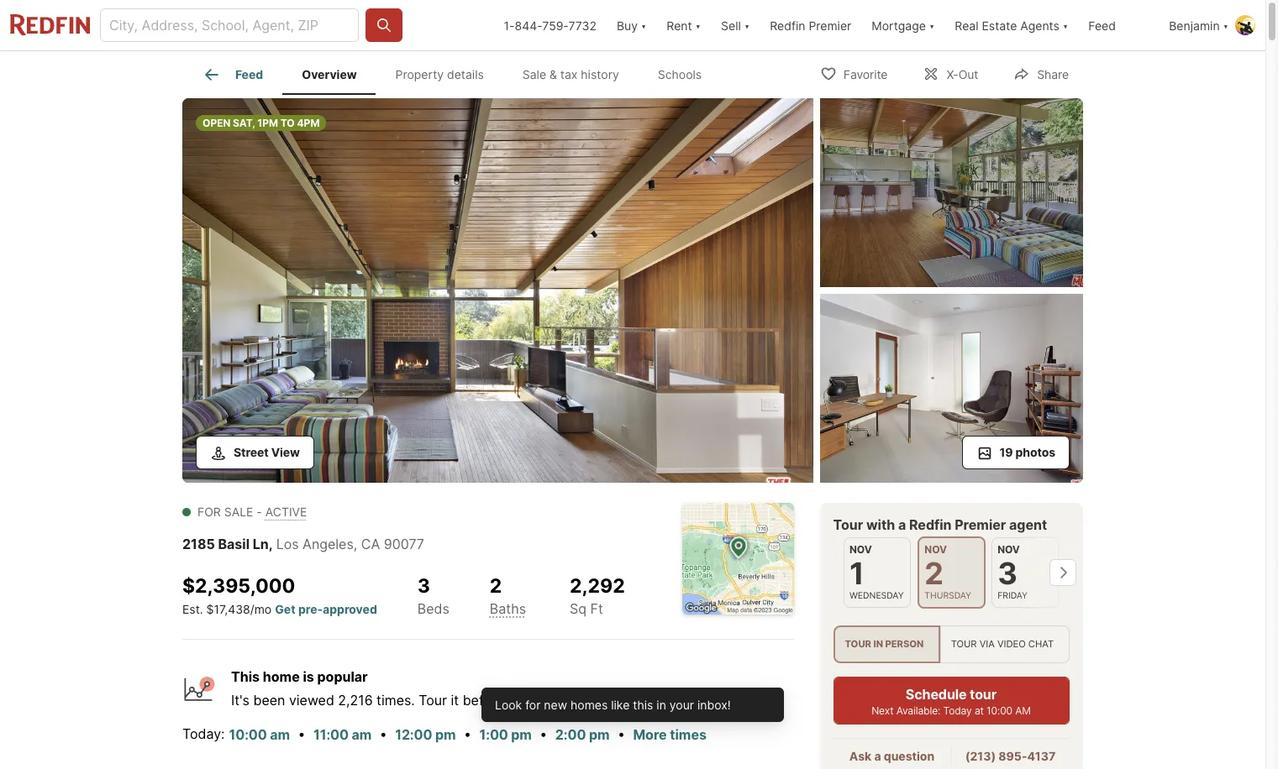 Task type: locate. For each thing, give the bounding box(es) containing it.
1 horizontal spatial in
[[874, 639, 883, 651]]

new
[[544, 698, 567, 712]]

$2,395,000
[[182, 575, 295, 598]]

your
[[669, 698, 694, 712]]

tour
[[834, 517, 864, 534], [845, 639, 872, 651], [951, 639, 977, 651], [419, 692, 447, 709]]

schedule tour next available: today at 10:00 am
[[872, 687, 1031, 718]]

4 • from the left
[[540, 726, 547, 743]]

angeles
[[303, 536, 354, 553]]

3 nov from the left
[[998, 544, 1020, 556]]

redfin right the with
[[910, 517, 952, 534]]

1 vertical spatial a
[[875, 750, 881, 764]]

next image
[[1049, 560, 1076, 587]]

• left 1:00
[[464, 726, 471, 743]]

premier left the agent at the right bottom of page
[[955, 517, 1006, 534]]

• left 12:00 on the bottom of the page
[[379, 726, 387, 743]]

this home is popular it's been viewed 2,216 times. tour it before it's gone!
[[231, 669, 565, 709]]

to
[[280, 117, 295, 129]]

10:00 down it's
[[229, 727, 267, 744]]

this
[[231, 669, 260, 685]]

3 pm from the left
[[589, 727, 610, 744]]

5 ▾ from the left
[[1063, 18, 1068, 32]]

1 horizontal spatial feed
[[1088, 18, 1116, 32]]

list box
[[834, 626, 1070, 664]]

inbox!
[[697, 698, 731, 712]]

today: 10:00 am • 11:00 am • 12:00 pm • 1:00 pm • 2:00 pm • more times
[[182, 726, 707, 744]]

buy ▾ button
[[607, 0, 657, 50]]

2 nov from the left
[[925, 544, 947, 556]]

feed up sat, on the left top of the page
[[235, 67, 263, 82]]

2 ▾ from the left
[[695, 18, 701, 32]]

0 horizontal spatial premier
[[809, 18, 851, 32]]

, left los
[[269, 536, 273, 553]]

mortgage ▾ button
[[872, 0, 935, 50]]

1 pm from the left
[[435, 727, 456, 744]]

2 horizontal spatial nov
[[998, 544, 1020, 556]]

(213) 895-4137
[[966, 750, 1056, 764]]

sell
[[721, 18, 741, 32]]

1 horizontal spatial 2
[[925, 555, 944, 592]]

10:00 right at
[[987, 705, 1013, 718]]

▾ right the mortgage
[[929, 18, 935, 32]]

nov
[[849, 544, 872, 556], [925, 544, 947, 556], [998, 544, 1020, 556]]

redfin right sell ▾ dropdown button on the right top of page
[[770, 18, 805, 32]]

tour left it
[[419, 692, 447, 709]]

10:00 inside today: 10:00 am • 11:00 am • 12:00 pm • 1:00 pm • 2:00 pm • more times
[[229, 727, 267, 744]]

1 horizontal spatial ,
[[354, 536, 357, 553]]

• left 2:00
[[540, 726, 547, 743]]

in
[[874, 639, 883, 651], [657, 698, 666, 712]]

19 photos button
[[962, 436, 1070, 470]]

benjamin
[[1169, 18, 1220, 32]]

nov inside the nov 3 friday
[[998, 544, 1020, 556]]

for
[[197, 505, 221, 519]]

tour left person on the right of the page
[[845, 639, 872, 651]]

sell ▾ button
[[711, 0, 760, 50]]

0 horizontal spatial nov
[[849, 544, 872, 556]]

nov inside nov 1 wednesday
[[849, 544, 872, 556]]

1 horizontal spatial a
[[899, 517, 906, 534]]

a right the with
[[899, 517, 906, 534]]

-
[[257, 505, 262, 519]]

1 ▾ from the left
[[641, 18, 646, 32]]

1 vertical spatial feed
[[235, 67, 263, 82]]

in left person on the right of the page
[[874, 639, 883, 651]]

nov down the with
[[849, 544, 872, 556]]

1 horizontal spatial am
[[352, 727, 372, 744]]

0 horizontal spatial a
[[875, 750, 881, 764]]

feed right agents at the top right
[[1088, 18, 1116, 32]]

1 vertical spatial 10:00
[[229, 727, 267, 744]]

sat,
[[233, 117, 255, 129]]

approved
[[323, 602, 377, 617]]

agents
[[1020, 18, 1059, 32]]

▾
[[641, 18, 646, 32], [695, 18, 701, 32], [744, 18, 750, 32], [929, 18, 935, 32], [1063, 18, 1068, 32], [1223, 18, 1228, 32]]

1 , from the left
[[269, 536, 273, 553]]

▾ left user photo
[[1223, 18, 1228, 32]]

tour inside this home is popular it's been viewed 2,216 times. tour it before it's gone!
[[419, 692, 447, 709]]

0 horizontal spatial redfin
[[770, 18, 805, 32]]

open sat, 1pm to 4pm link
[[182, 98, 813, 486]]

2185 basil ln, los angeles, ca 90077 image
[[182, 98, 813, 483], [820, 98, 1083, 287], [820, 294, 1083, 483]]

overview
[[302, 67, 357, 82]]

nov inside nov 2 thursday
[[925, 544, 947, 556]]

0 vertical spatial in
[[874, 639, 883, 651]]

premier up favorite button
[[809, 18, 851, 32]]

▾ right 'sell'
[[744, 18, 750, 32]]

nov for 3
[[998, 544, 1020, 556]]

3 down the agent at the right bottom of page
[[998, 555, 1018, 592]]

▾ for rent ▾
[[695, 18, 701, 32]]

2 down tour with a redfin premier agent
[[925, 555, 944, 592]]

▾ right buy
[[641, 18, 646, 32]]

10:00
[[987, 705, 1013, 718], [229, 727, 267, 744]]

3 ▾ from the left
[[744, 18, 750, 32]]

0 vertical spatial 10:00
[[987, 705, 1013, 718]]

am down been at the bottom of the page
[[270, 727, 290, 744]]

pm right 12:00 on the bottom of the page
[[435, 727, 456, 744]]

times.
[[377, 692, 415, 709]]

get
[[275, 602, 296, 617]]

1 horizontal spatial 10:00
[[987, 705, 1013, 718]]

0 horizontal spatial feed
[[235, 67, 263, 82]]

0 horizontal spatial pm
[[435, 727, 456, 744]]

4 ▾ from the left
[[929, 18, 935, 32]]

tour left via
[[951, 639, 977, 651]]

pm right 2:00
[[589, 727, 610, 744]]

today
[[944, 705, 972, 718]]

am right 11:00 in the left bottom of the page
[[352, 727, 372, 744]]

0 vertical spatial redfin
[[770, 18, 805, 32]]

3 • from the left
[[464, 726, 471, 743]]

feed link
[[202, 65, 263, 85]]

• left 11:00 in the left bottom of the page
[[298, 726, 305, 743]]

sale & tax history tab
[[503, 55, 638, 95]]

1 horizontal spatial 3
[[998, 555, 1018, 592]]

1 horizontal spatial redfin
[[910, 517, 952, 534]]

tab list
[[182, 51, 735, 95]]

0 horizontal spatial in
[[657, 698, 666, 712]]

0 horizontal spatial ,
[[269, 536, 273, 553]]

0 horizontal spatial 3
[[417, 575, 430, 598]]

tour via video chat
[[951, 639, 1054, 651]]

buy ▾
[[617, 18, 646, 32]]

more times link
[[633, 727, 707, 744]]

1 horizontal spatial premier
[[955, 517, 1006, 534]]

thursday
[[925, 591, 971, 602]]

844-
[[515, 18, 542, 32]]

2 , from the left
[[354, 536, 357, 553]]

2 pm from the left
[[511, 727, 532, 744]]

0 vertical spatial a
[[899, 517, 906, 534]]

today:
[[182, 726, 225, 743]]

a
[[899, 517, 906, 534], [875, 750, 881, 764]]

overview tab
[[283, 55, 376, 95]]

nov down tour with a redfin premier agent
[[925, 544, 947, 556]]

x-out button
[[909, 56, 993, 90]]

favorite button
[[806, 56, 902, 90]]

3 up beds
[[417, 575, 430, 598]]

sale & tax history
[[522, 67, 619, 82]]

4137
[[1028, 750, 1056, 764]]

map entry image
[[682, 503, 794, 615]]

sell ▾ button
[[721, 0, 750, 50]]

2:00 pm button
[[554, 725, 610, 746]]

▾ for sell ▾
[[744, 18, 750, 32]]

1 horizontal spatial pm
[[511, 727, 532, 744]]

4pm
[[297, 117, 320, 129]]

tour with a redfin premier agent
[[834, 517, 1048, 534]]

2,292 sq ft
[[570, 575, 625, 617]]

pm right 1:00
[[511, 727, 532, 744]]

active
[[265, 505, 307, 519]]

premier
[[809, 18, 851, 32], [955, 517, 1006, 534]]

2,216
[[338, 692, 373, 709]]

1 vertical spatial redfin
[[910, 517, 952, 534]]

in right this
[[657, 698, 666, 712]]

nov 1 wednesday
[[849, 544, 904, 602]]

1 vertical spatial in
[[657, 698, 666, 712]]

tour for tour in person
[[845, 639, 872, 651]]

1 • from the left
[[298, 726, 305, 743]]

▾ right agents at the top right
[[1063, 18, 1068, 32]]

1:00 pm button
[[479, 725, 533, 746]]

2,292
[[570, 575, 625, 598]]

None button
[[918, 537, 985, 610], [844, 538, 911, 609], [992, 538, 1060, 609], [918, 537, 985, 610], [844, 538, 911, 609], [992, 538, 1060, 609]]

0 horizontal spatial am
[[270, 727, 290, 744]]

popular
[[317, 669, 368, 685]]

am
[[1016, 705, 1031, 718]]

0 horizontal spatial 2
[[490, 575, 502, 598]]

homes
[[571, 698, 608, 712]]

10:00 am button
[[228, 725, 291, 746]]

tour
[[970, 687, 997, 703]]

19 photos
[[1000, 445, 1055, 460]]

1-844-759-7732
[[504, 18, 596, 32]]

rent
[[667, 18, 692, 32]]

0 vertical spatial feed
[[1088, 18, 1116, 32]]

buy
[[617, 18, 638, 32]]

2 horizontal spatial pm
[[589, 727, 610, 744]]

2 am from the left
[[352, 727, 372, 744]]

$2,395,000 est. $17,438 /mo get pre-approved
[[182, 575, 377, 617]]

photos
[[1015, 445, 1055, 460]]

est.
[[182, 602, 203, 617]]

▾ for mortgage ▾
[[929, 18, 935, 32]]

• left more
[[618, 726, 625, 743]]

2 up baths link
[[490, 575, 502, 598]]

1 nov from the left
[[849, 544, 872, 556]]

for sale - active
[[197, 505, 307, 519]]

, left ca
[[354, 536, 357, 553]]

0 vertical spatial premier
[[809, 18, 851, 32]]

6 ▾ from the left
[[1223, 18, 1228, 32]]

nov down the agent at the right bottom of page
[[998, 544, 1020, 556]]

a right ask
[[875, 750, 881, 764]]

▾ right rent
[[695, 18, 701, 32]]

person
[[886, 639, 924, 651]]

tour left the with
[[834, 517, 864, 534]]

user photo image
[[1235, 15, 1255, 35]]

1 horizontal spatial nov
[[925, 544, 947, 556]]

12:00
[[395, 727, 432, 744]]

3 inside the nov 3 friday
[[998, 555, 1018, 592]]

0 horizontal spatial 10:00
[[229, 727, 267, 744]]



Task type: vqa. For each thing, say whether or not it's contained in the screenshot.
Real Estate Agents ▾
yes



Task type: describe. For each thing, give the bounding box(es) containing it.
list box containing tour in person
[[834, 626, 1070, 664]]

redfin premier
[[770, 18, 851, 32]]

redfin premier button
[[760, 0, 861, 50]]

sq
[[570, 601, 587, 617]]

sale
[[224, 505, 253, 519]]

available:
[[897, 705, 941, 718]]

tour for tour with a redfin premier agent
[[834, 517, 864, 534]]

tax
[[560, 67, 578, 82]]

view
[[271, 445, 300, 460]]

ln
[[253, 536, 269, 553]]

active link
[[265, 505, 307, 519]]

been
[[253, 692, 285, 709]]

submit search image
[[376, 17, 392, 34]]

nov for 1
[[849, 544, 872, 556]]

details
[[447, 67, 484, 82]]

3 beds
[[417, 575, 449, 617]]

mortgage
[[872, 18, 926, 32]]

benjamin ▾
[[1169, 18, 1228, 32]]

tab list containing feed
[[182, 51, 735, 95]]

real estate agents ▾
[[955, 18, 1068, 32]]

2185 basil ln , los angeles , ca 90077
[[182, 536, 424, 553]]

next
[[872, 705, 894, 718]]

schools
[[658, 67, 702, 82]]

premier inside "redfin premier" button
[[809, 18, 851, 32]]

&
[[550, 67, 557, 82]]

▾ for benjamin ▾
[[1223, 18, 1228, 32]]

▾ for buy ▾
[[641, 18, 646, 32]]

real estate agents ▾ button
[[945, 0, 1078, 50]]

nov 3 friday
[[998, 544, 1028, 602]]

like
[[611, 698, 630, 712]]

share button
[[999, 56, 1083, 90]]

street view button
[[196, 436, 314, 470]]

video
[[998, 639, 1026, 651]]

1pm
[[257, 117, 278, 129]]

street view
[[234, 445, 300, 460]]

3 inside 3 beds
[[417, 575, 430, 598]]

1 vertical spatial premier
[[955, 517, 1006, 534]]

share
[[1037, 67, 1069, 81]]

los
[[276, 536, 299, 553]]

▾ inside dropdown button
[[1063, 18, 1068, 32]]

baths
[[490, 601, 526, 617]]

1 am from the left
[[270, 727, 290, 744]]

street
[[234, 445, 268, 460]]

property details
[[395, 67, 484, 82]]

1:00
[[479, 727, 508, 744]]

property details tab
[[376, 55, 503, 95]]

with
[[867, 517, 896, 534]]

2:00
[[555, 727, 586, 744]]

get pre-approved link
[[275, 602, 377, 617]]

ft
[[590, 601, 603, 617]]

2 inside 2 baths
[[490, 575, 502, 598]]

this
[[633, 698, 653, 712]]

ca
[[361, 536, 380, 553]]

x-
[[946, 67, 958, 81]]

rent ▾ button
[[657, 0, 711, 50]]

open sat, 1pm to 4pm
[[202, 117, 320, 129]]

baths link
[[490, 601, 526, 617]]

ask
[[850, 750, 872, 764]]

City, Address, School, Agent, ZIP search field
[[100, 8, 359, 42]]

for
[[525, 698, 541, 712]]

7732
[[568, 18, 596, 32]]

1-844-759-7732 link
[[504, 18, 596, 32]]

redfin inside button
[[770, 18, 805, 32]]

2185
[[182, 536, 215, 553]]

12:00 pm button
[[394, 725, 457, 746]]

at
[[975, 705, 984, 718]]

nov for 2
[[925, 544, 947, 556]]

5 • from the left
[[618, 726, 625, 743]]

question
[[884, 750, 935, 764]]

rent ▾
[[667, 18, 701, 32]]

$17,438
[[206, 602, 250, 617]]

in inside list box
[[874, 639, 883, 651]]

tour for tour via video chat
[[951, 639, 977, 651]]

it
[[451, 692, 459, 709]]

2 • from the left
[[379, 726, 387, 743]]

feed inside button
[[1088, 18, 1116, 32]]

19
[[1000, 445, 1013, 460]]

open
[[202, 117, 231, 129]]

wednesday
[[849, 591, 904, 602]]

tour in person
[[845, 639, 924, 651]]

10:00 inside schedule tour next available: today at 10:00 am
[[987, 705, 1013, 718]]

11:00 am button
[[313, 725, 372, 746]]

ask a question link
[[850, 750, 935, 764]]

1-
[[504, 18, 515, 32]]

feed inside 'link'
[[235, 67, 263, 82]]

via
[[980, 639, 995, 651]]

before
[[463, 692, 504, 709]]

times
[[670, 727, 707, 744]]

it's
[[508, 692, 526, 709]]

759-
[[542, 18, 568, 32]]

schools tab
[[638, 55, 721, 95]]

friday
[[998, 591, 1028, 602]]

real
[[955, 18, 978, 32]]

basil
[[218, 536, 250, 553]]

chat
[[1029, 639, 1054, 651]]

2 inside nov 2 thursday
[[925, 555, 944, 592]]

11:00
[[313, 727, 349, 744]]

2 baths
[[490, 575, 526, 617]]

(213)
[[966, 750, 996, 764]]

favorite
[[843, 67, 888, 81]]

gone!
[[530, 692, 565, 709]]

is
[[303, 669, 314, 685]]

out
[[958, 67, 978, 81]]



